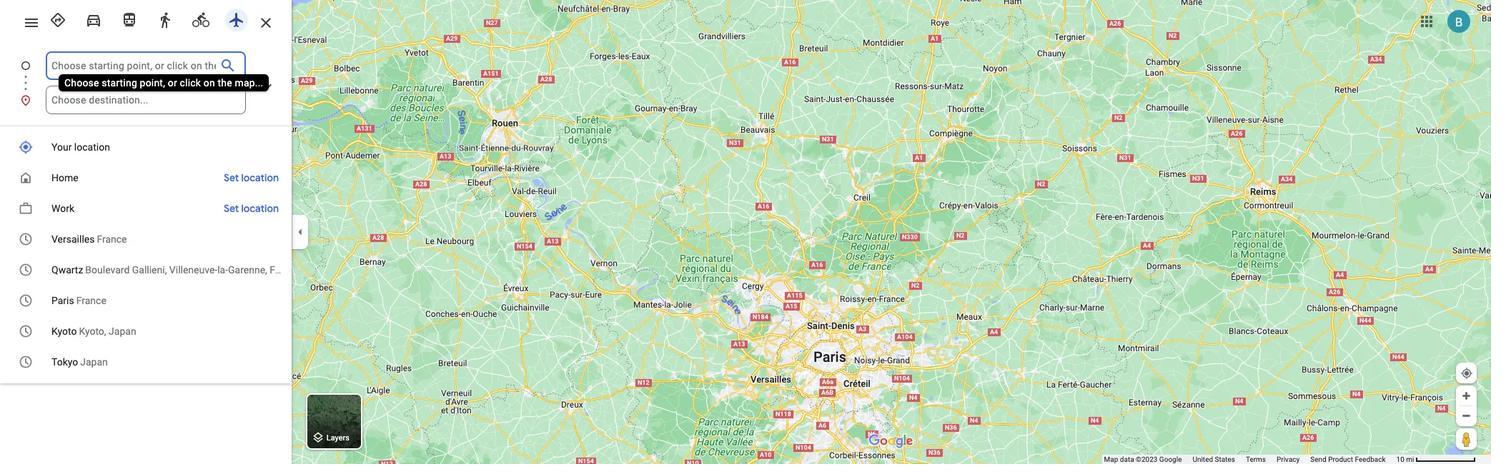 Task type: locate. For each thing, give the bounding box(es) containing it.
set
[[224, 172, 239, 184], [224, 202, 239, 215]]

japan right kyoto,
[[109, 326, 136, 337]]

france
[[97, 234, 127, 245], [270, 265, 300, 276], [76, 295, 106, 307]]

0 vertical spatial set location
[[224, 172, 279, 184]]

1 none field from the top
[[51, 51, 216, 80]]

2 none field from the top
[[51, 86, 240, 114]]

4 cell from the top
[[0, 320, 282, 344]]

cell containing qwartz
[[0, 259, 300, 282]]

2 none radio from the left
[[150, 6, 180, 31]]

show street view coverage image
[[1456, 429, 1477, 450]]

map...
[[235, 77, 263, 89]]

none radio right walking radio
[[186, 6, 216, 31]]

driving image
[[85, 11, 102, 29]]

set for work
[[224, 202, 239, 215]]

none radio left close directions icon
[[222, 6, 252, 31]]

united states
[[1193, 456, 1235, 464]]

on
[[204, 77, 215, 89]]

1 vertical spatial location
[[241, 172, 279, 184]]

2 set location from the top
[[224, 202, 279, 215]]

list inside google maps element
[[0, 51, 292, 114]]

set location for work
[[224, 202, 279, 215]]

2 vertical spatial location
[[241, 202, 279, 215]]

walking image
[[157, 11, 174, 29]]

list
[[0, 51, 292, 114]]

location
[[74, 142, 110, 153], [241, 172, 279, 184], [241, 202, 279, 215]]

2 vertical spatial france
[[76, 295, 106, 307]]

map
[[1104, 456, 1118, 464]]

2 none radio from the left
[[114, 6, 144, 31]]

your
[[51, 142, 72, 153]]

set location
[[224, 172, 279, 184], [224, 202, 279, 215]]

None field
[[51, 51, 216, 80], [51, 86, 240, 114]]

1 vertical spatial japan
[[80, 357, 108, 368]]

1 vertical spatial none field
[[51, 86, 240, 114]]

©2023
[[1136, 456, 1158, 464]]

united states button
[[1193, 455, 1235, 465]]

2 set from the top
[[224, 202, 239, 215]]

google
[[1159, 456, 1182, 464]]

location for home
[[241, 172, 279, 184]]

location for work
[[241, 202, 279, 215]]

1 horizontal spatial none radio
[[114, 6, 144, 31]]

3 none radio from the left
[[186, 6, 216, 31]]

2 set location button from the top
[[217, 197, 286, 220]]

grid containing set location
[[0, 132, 300, 378]]

1 vertical spatial france
[[270, 265, 300, 276]]

choose starting point, or click on the map...
[[64, 77, 263, 89]]

1 vertical spatial set location button
[[217, 197, 286, 220]]

footer containing map data ©2023 google
[[1104, 455, 1397, 465]]

grid inside google maps element
[[0, 132, 300, 378]]

states
[[1215, 456, 1235, 464]]

Choose destination... field
[[51, 92, 240, 109]]

1 none radio from the left
[[79, 6, 109, 31]]

mi
[[1406, 456, 1414, 464]]

1 set location from the top
[[224, 172, 279, 184]]

japan right tokyo
[[80, 357, 108, 368]]

1 none radio from the left
[[43, 6, 73, 31]]

set location button
[[217, 167, 286, 189], [217, 197, 286, 220]]

2 cell from the top
[[0, 259, 300, 282]]

footer inside google maps element
[[1104, 455, 1397, 465]]

none radio right driving option
[[114, 6, 144, 31]]

1 set from the top
[[224, 172, 239, 184]]

5 cell from the top
[[0, 351, 282, 375]]

kyoto,
[[79, 326, 106, 337]]

None radio
[[79, 6, 109, 31], [114, 6, 144, 31]]

footer
[[1104, 455, 1397, 465]]

set location button for home
[[217, 167, 286, 189]]

terms button
[[1246, 455, 1266, 465]]

none radio left transit option
[[79, 6, 109, 31]]

1 cell from the top
[[0, 228, 282, 252]]

choose
[[64, 77, 99, 89]]

versailles
[[51, 234, 95, 245]]

reverse starting point and destination image
[[257, 73, 275, 90]]

none radio walking
[[150, 6, 180, 31]]

1 horizontal spatial japan
[[109, 326, 136, 337]]

france down work cell
[[97, 234, 127, 245]]

boulevard
[[85, 265, 130, 276]]

0 vertical spatial none field
[[51, 51, 216, 80]]

home
[[51, 172, 78, 184]]

0 vertical spatial set
[[224, 172, 239, 184]]

qwartz
[[51, 265, 83, 276]]

1 vertical spatial set location
[[224, 202, 279, 215]]

4 none radio from the left
[[222, 6, 252, 31]]

0 horizontal spatial none radio
[[79, 6, 109, 31]]

10 mi button
[[1397, 456, 1476, 464]]

0 vertical spatial location
[[74, 142, 110, 153]]

0 vertical spatial france
[[97, 234, 127, 245]]

0 vertical spatial set location button
[[217, 167, 286, 189]]

kyoto
[[51, 326, 77, 337]]

zoom out image
[[1461, 411, 1472, 422]]

none radio driving
[[79, 6, 109, 31]]

flights image
[[228, 11, 245, 29]]

cell containing tokyo
[[0, 351, 282, 375]]

1 vertical spatial set
[[224, 202, 239, 215]]

product
[[1328, 456, 1353, 464]]

list item
[[0, 51, 292, 97], [0, 86, 292, 114]]

kyoto kyoto, japan
[[51, 326, 136, 337]]

japan
[[109, 326, 136, 337], [80, 357, 108, 368]]

privacy
[[1277, 456, 1300, 464]]

france for paris france
[[76, 295, 106, 307]]

0 vertical spatial japan
[[109, 326, 136, 337]]

work
[[51, 203, 74, 214]]

none radio left driving option
[[43, 6, 73, 31]]

None radio
[[43, 6, 73, 31], [150, 6, 180, 31], [186, 6, 216, 31], [222, 6, 252, 31]]

france right garenne,
[[270, 265, 300, 276]]

data
[[1120, 456, 1134, 464]]

none field choose starting point, or click on the map...
[[51, 51, 216, 80]]

grid
[[0, 132, 300, 378]]

starting
[[102, 77, 137, 89]]

3 cell from the top
[[0, 290, 282, 313]]

france right paris
[[76, 295, 106, 307]]

cell
[[0, 228, 282, 252], [0, 259, 300, 282], [0, 290, 282, 313], [0, 320, 282, 344], [0, 351, 282, 375]]

set location for home
[[224, 172, 279, 184]]

none radio left cycling radio
[[150, 6, 180, 31]]

1 set location button from the top
[[217, 167, 286, 189]]



Task type: describe. For each thing, give the bounding box(es) containing it.
cycling image
[[192, 11, 209, 29]]

your location cell
[[0, 136, 282, 159]]

tokyo japan
[[51, 357, 108, 368]]

the
[[218, 77, 232, 89]]

none radio transit
[[114, 6, 144, 31]]

france for versailles france
[[97, 234, 127, 245]]

cell containing versailles
[[0, 228, 282, 252]]

send product feedback
[[1311, 456, 1386, 464]]

layers
[[327, 434, 350, 443]]

best travel modes image
[[49, 11, 66, 29]]

cell containing kyoto
[[0, 320, 282, 344]]

google maps element
[[0, 0, 1491, 465]]

send
[[1311, 456, 1327, 464]]

transit image
[[121, 11, 138, 29]]

click
[[180, 77, 201, 89]]

privacy button
[[1277, 455, 1300, 465]]

garenne,
[[228, 265, 267, 276]]

1 list item from the top
[[0, 51, 292, 97]]

tokyo
[[51, 357, 78, 368]]

la-
[[217, 265, 228, 276]]

paris
[[51, 295, 74, 307]]

villeneuve-
[[169, 265, 217, 276]]

Choose starting point, or click on the map... field
[[51, 57, 216, 74]]

close directions image
[[257, 14, 275, 31]]

work cell
[[0, 197, 220, 221]]

home cell
[[0, 167, 220, 190]]

united
[[1193, 456, 1213, 464]]

0 horizontal spatial japan
[[80, 357, 108, 368]]

map data ©2023 google
[[1104, 456, 1182, 464]]

qwartz boulevard gallieni, villeneuve-la-garenne, france
[[51, 265, 300, 276]]

none field choose destination...
[[51, 86, 240, 114]]

point,
[[140, 77, 165, 89]]

none radio cycling
[[186, 6, 216, 31]]

or
[[168, 77, 177, 89]]

versailles france
[[51, 234, 127, 245]]

none radio the 'best travel modes'
[[43, 6, 73, 31]]

none radio flights
[[222, 6, 252, 31]]

cell containing paris
[[0, 290, 282, 313]]

feedback
[[1355, 456, 1386, 464]]

set for home
[[224, 172, 239, 184]]

terms
[[1246, 456, 1266, 464]]

location inside cell
[[74, 142, 110, 153]]

set location button for work
[[217, 197, 286, 220]]

10 mi
[[1397, 456, 1414, 464]]

paris france
[[51, 295, 106, 307]]

send product feedback button
[[1311, 455, 1386, 465]]

your location
[[51, 142, 110, 153]]

2 list item from the top
[[0, 86, 292, 114]]

collapse side panel image
[[292, 224, 308, 240]]

show your location image
[[1461, 367, 1473, 380]]

zoom in image
[[1461, 391, 1472, 402]]

10
[[1397, 456, 1405, 464]]

gallieni,
[[132, 265, 167, 276]]



Task type: vqa. For each thing, say whether or not it's contained in the screenshot.
 Hotels
no



